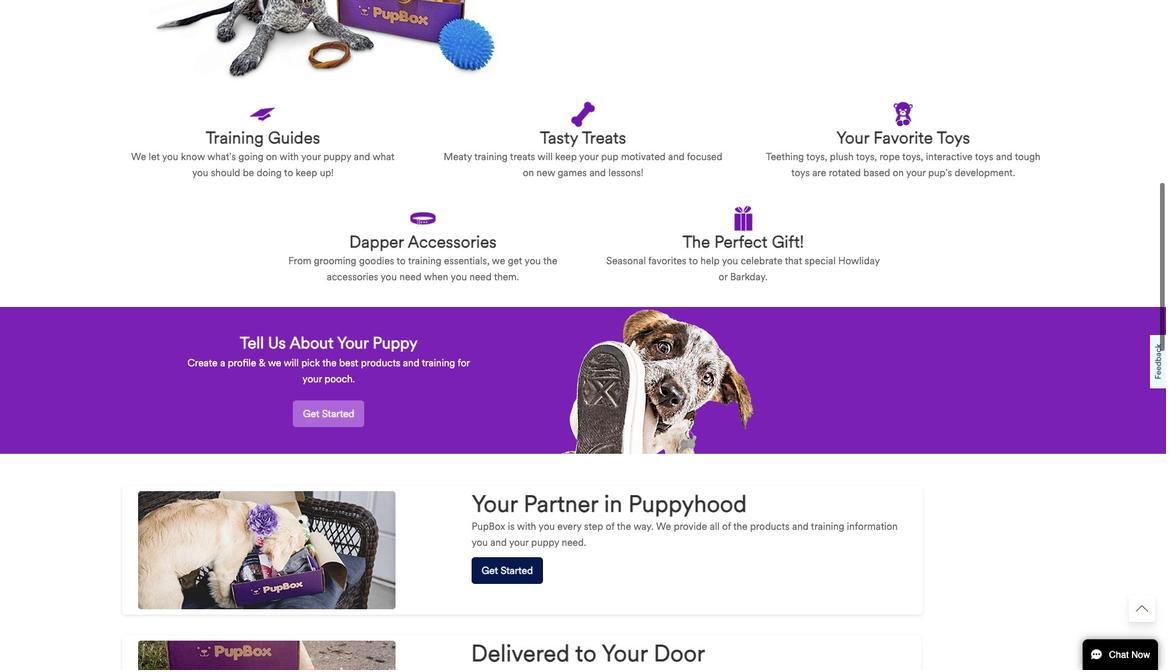 Task type: locate. For each thing, give the bounding box(es) containing it.
your left the pup
[[579, 151, 599, 163]]

0 horizontal spatial on
[[266, 151, 277, 163]]

to
[[284, 167, 293, 179], [397, 255, 406, 267], [689, 255, 698, 267], [576, 640, 597, 668]]

your up up!
[[301, 151, 321, 163]]

1 horizontal spatial need
[[470, 271, 492, 283]]

1 horizontal spatial we
[[492, 255, 505, 267]]

tasty treats meaty training treats will keep your pup motivated and focused on new games and lessons!
[[444, 128, 723, 179]]

0 vertical spatial with
[[280, 151, 299, 163]]

3 toys, from the left
[[903, 151, 924, 163]]

we left "let"
[[131, 151, 146, 163]]

1 vertical spatial get
[[482, 564, 498, 576]]

meaty
[[444, 151, 472, 163]]

1 vertical spatial products
[[750, 520, 790, 532]]

0 vertical spatial toys
[[975, 151, 994, 163]]

up!
[[320, 167, 334, 179]]

get started down is
[[482, 564, 533, 576]]

your
[[837, 128, 870, 148], [337, 333, 369, 353], [472, 490, 518, 519], [602, 640, 648, 668]]

will up new
[[538, 151, 553, 163]]

will left "pick" on the bottom left
[[284, 357, 299, 369]]

pup's
[[929, 167, 953, 179]]

with
[[280, 151, 299, 163], [517, 520, 537, 532]]

step
[[584, 520, 603, 532]]

2 horizontal spatial on
[[893, 167, 904, 179]]

dapper accessories from grooming goodies to training essentials, we get you the accessories you need when you need them.
[[289, 232, 558, 283]]

1 vertical spatial get started
[[482, 564, 533, 576]]

1 horizontal spatial toys
[[975, 151, 994, 163]]

that
[[785, 255, 803, 267]]

started down pooch.
[[322, 408, 355, 420]]

on up doing
[[266, 151, 277, 163]]

0 vertical spatial we
[[492, 255, 505, 267]]

to right doing
[[284, 167, 293, 179]]

accessories
[[327, 271, 378, 283]]

1 vertical spatial we
[[268, 357, 281, 369]]

1 vertical spatial puppy
[[531, 536, 559, 548]]

0 horizontal spatial products
[[361, 357, 401, 369]]

toys,
[[807, 151, 828, 163], [856, 151, 877, 163], [903, 151, 924, 163]]

doing
[[257, 167, 282, 179]]

you down know
[[192, 167, 208, 179]]

toys, up are
[[807, 151, 828, 163]]

training left for
[[422, 357, 455, 369]]

gift!
[[772, 232, 804, 253]]

0 vertical spatial keep
[[556, 151, 577, 163]]

get started down pooch.
[[303, 408, 355, 420]]

treats
[[510, 151, 535, 163]]

you
[[162, 151, 178, 163], [192, 167, 208, 179], [525, 255, 541, 267], [722, 255, 739, 267], [381, 271, 397, 283], [451, 271, 467, 283], [539, 520, 555, 532], [472, 536, 488, 548]]

toys left are
[[792, 167, 810, 179]]

0 horizontal spatial we
[[131, 151, 146, 163]]

with down guides
[[280, 151, 299, 163]]

0 horizontal spatial will
[[284, 357, 299, 369]]

1 vertical spatial will
[[284, 357, 299, 369]]

your left pup's on the top right of the page
[[907, 167, 926, 179]]

keep up games
[[556, 151, 577, 163]]

 image
[[150, 0, 497, 84]]

training inside your partner in puppyhood pupbox is with you every step of the way. we provide all of the products and training information you and your puppy need.
[[811, 520, 845, 532]]

the inside tell us about your puppy create a profile & we will pick the best products and training for your pooch.
[[323, 357, 337, 369]]

pupbox
[[472, 520, 505, 532]]

the inside dapper accessories from grooming goodies to training essentials, we get you the accessories you need when you need them.
[[543, 255, 558, 267]]

we left get
[[492, 255, 505, 267]]

motivated
[[621, 151, 666, 163]]

on down rope
[[893, 167, 904, 179]]

a
[[220, 357, 225, 369]]

need down essentials,
[[470, 271, 492, 283]]

products right all
[[750, 520, 790, 532]]

toys up development.
[[975, 151, 994, 163]]

and
[[354, 151, 370, 163], [668, 151, 685, 163], [996, 151, 1013, 163], [590, 167, 606, 179], [403, 357, 420, 369], [793, 520, 809, 532], [491, 536, 507, 548]]

puppy
[[323, 151, 351, 163], [531, 536, 559, 548]]

of right all
[[723, 520, 731, 532]]

0 vertical spatial we
[[131, 151, 146, 163]]

tough
[[1015, 151, 1041, 163]]

0 vertical spatial will
[[538, 151, 553, 163]]

your up pupbox
[[472, 490, 518, 519]]

1 horizontal spatial will
[[538, 151, 553, 163]]

we right way.
[[656, 520, 671, 532]]

will
[[538, 151, 553, 163], [284, 357, 299, 369]]

we inside your partner in puppyhood pupbox is with you every step of the way. we provide all of the products and training information you and your puppy need.
[[656, 520, 671, 532]]

the
[[543, 255, 558, 267], [323, 357, 337, 369], [617, 520, 631, 532], [734, 520, 748, 532]]

of right step
[[606, 520, 615, 532]]

tell
[[240, 333, 264, 353]]

your down is
[[509, 536, 529, 548]]

1 horizontal spatial with
[[517, 520, 537, 532]]

1 vertical spatial keep
[[296, 167, 317, 179]]

need left when
[[400, 271, 422, 283]]

1 horizontal spatial toys,
[[856, 151, 877, 163]]

teething
[[766, 151, 804, 163]]

scroll to top image
[[1137, 603, 1149, 615]]

products inside tell us about your puppy create a profile & we will pick the best products and training for your pooch.
[[361, 357, 401, 369]]

and inside training guides we let you know what's going on with your puppy and what you should be doing to keep up!
[[354, 151, 370, 163]]

every
[[558, 520, 582, 532]]

puppy up up!
[[323, 151, 351, 163]]

0 vertical spatial products
[[361, 357, 401, 369]]

0 horizontal spatial toys
[[792, 167, 810, 179]]

your inside tell us about your puppy create a profile & we will pick the best products and training for your pooch.
[[337, 333, 369, 353]]

1 horizontal spatial on
[[523, 167, 534, 179]]

0 vertical spatial get
[[303, 408, 320, 420]]

barkday.
[[730, 271, 768, 283]]

we
[[131, 151, 146, 163], [656, 520, 671, 532]]

we right &
[[268, 357, 281, 369]]

delivered
[[471, 640, 570, 668]]

2 toys, from the left
[[856, 151, 877, 163]]

0 horizontal spatial we
[[268, 357, 281, 369]]

0 vertical spatial get started
[[303, 408, 355, 420]]

on down treats
[[523, 167, 534, 179]]

of
[[606, 520, 615, 532], [723, 520, 731, 532]]

keep left up!
[[296, 167, 317, 179]]

0 horizontal spatial toys,
[[807, 151, 828, 163]]

you up or
[[722, 255, 739, 267]]

training up when
[[408, 255, 442, 267]]

to left help
[[689, 255, 698, 267]]

training inside dapper accessories from grooming goodies to training essentials, we get you the accessories you need when you need them.
[[408, 255, 442, 267]]

the right get
[[543, 255, 558, 267]]

1 vertical spatial we
[[656, 520, 671, 532]]

howliday
[[839, 255, 880, 267]]

toys
[[975, 151, 994, 163], [792, 167, 810, 179]]

you inside the perfect gift! seasonal favorites to help you celebrate that special howliday or barkday.
[[722, 255, 739, 267]]

0 horizontal spatial get started
[[303, 408, 355, 420]]

your partner in puppyhood pupbox is with you every step of the way. we provide all of the products and training information you and your puppy need.
[[472, 490, 898, 548]]

1 horizontal spatial products
[[750, 520, 790, 532]]

0 horizontal spatial need
[[400, 271, 422, 283]]

1 horizontal spatial get
[[482, 564, 498, 576]]

training left information
[[811, 520, 845, 532]]

your inside your partner in puppyhood pupbox is with you every step of the way. we provide all of the products and training information you and your puppy need.
[[472, 490, 518, 519]]

toys, up based
[[856, 151, 877, 163]]

and inside "your favorite toys teething toys, plush toys, rope toys, interactive toys and tough toys are rotated based on your pup's development."
[[996, 151, 1013, 163]]

and inside tell us about your puppy create a profile & we will pick the best products and training for your pooch.
[[403, 357, 420, 369]]

get
[[303, 408, 320, 420], [482, 564, 498, 576]]

products down puppy
[[361, 357, 401, 369]]

2 horizontal spatial toys,
[[903, 151, 924, 163]]

your inside your partner in puppyhood pupbox is with you every step of the way. we provide all of the products and training information you and your puppy need.
[[509, 536, 529, 548]]

your inside tasty treats meaty training treats will keep your pup motivated and focused on new games and lessons!
[[579, 151, 599, 163]]

to right goodies
[[397, 255, 406, 267]]

keep
[[556, 151, 577, 163], [296, 167, 317, 179]]

0 horizontal spatial puppy
[[323, 151, 351, 163]]

0 horizontal spatial with
[[280, 151, 299, 163]]

get down pupbox
[[482, 564, 498, 576]]

training
[[474, 151, 508, 163], [408, 255, 442, 267], [422, 357, 455, 369], [811, 520, 845, 532]]

training inside tell us about your puppy create a profile & we will pick the best products and training for your pooch.
[[422, 357, 455, 369]]

0 vertical spatial puppy
[[323, 151, 351, 163]]

with right is
[[517, 520, 537, 532]]

on
[[266, 151, 277, 163], [523, 167, 534, 179], [893, 167, 904, 179]]

1 horizontal spatial of
[[723, 520, 731, 532]]

0 horizontal spatial keep
[[296, 167, 317, 179]]

products
[[361, 357, 401, 369], [750, 520, 790, 532]]

we inside tell us about your puppy create a profile & we will pick the best products and training for your pooch.
[[268, 357, 281, 369]]

1 horizontal spatial get started
[[482, 564, 533, 576]]

dapper
[[349, 232, 404, 253]]

1 toys, from the left
[[807, 151, 828, 163]]

training left treats
[[474, 151, 508, 163]]

the right "pick" on the bottom left
[[323, 357, 337, 369]]

1 horizontal spatial keep
[[556, 151, 577, 163]]

you right "let"
[[162, 151, 178, 163]]

1 of from the left
[[606, 520, 615, 532]]

puppy left the need.
[[531, 536, 559, 548]]

keep inside training guides we let you know what's going on with your puppy and what you should be doing to keep up!
[[296, 167, 317, 179]]

1 vertical spatial with
[[517, 520, 537, 532]]

your down "pick" on the bottom left
[[303, 373, 322, 385]]

favorite
[[874, 128, 933, 148]]

your
[[301, 151, 321, 163], [579, 151, 599, 163], [907, 167, 926, 179], [303, 373, 322, 385], [509, 536, 529, 548]]

1 horizontal spatial puppy
[[531, 536, 559, 548]]

should
[[211, 167, 240, 179]]

rotated
[[829, 167, 861, 179]]

training
[[206, 128, 264, 148]]

started down is
[[501, 564, 533, 576]]

get started
[[303, 408, 355, 420], [482, 564, 533, 576]]

1 horizontal spatial we
[[656, 520, 671, 532]]

what's
[[207, 151, 236, 163]]

0 horizontal spatial started
[[322, 408, 355, 420]]

your up best
[[337, 333, 369, 353]]

you right get
[[525, 255, 541, 267]]

new
[[537, 167, 555, 179]]

get down "pick" on the bottom left
[[303, 408, 320, 420]]

toys, down "favorite"
[[903, 151, 924, 163]]

need
[[400, 271, 422, 283], [470, 271, 492, 283]]

1 vertical spatial started
[[501, 564, 533, 576]]

are
[[813, 167, 827, 179]]

0 horizontal spatial of
[[606, 520, 615, 532]]

we inside training guides we let you know what's going on with your puppy and what you should be doing to keep up!
[[131, 151, 146, 163]]

started
[[322, 408, 355, 420], [501, 564, 533, 576]]

will inside tasty treats meaty training treats will keep your pup motivated and focused on new games and lessons!
[[538, 151, 553, 163]]

training inside tasty treats meaty training treats will keep your pup motivated and focused on new games and lessons!
[[474, 151, 508, 163]]

your up plush
[[837, 128, 870, 148]]

the perfect gift! seasonal favorites to help you celebrate that special howliday or barkday.
[[607, 232, 880, 283]]



Task type: describe. For each thing, give the bounding box(es) containing it.
information
[[847, 520, 898, 532]]

profile
[[228, 357, 256, 369]]

focused
[[687, 151, 723, 163]]

let
[[149, 151, 160, 163]]

2 need from the left
[[470, 271, 492, 283]]

on inside "your favorite toys teething toys, plush toys, rope toys, interactive toys and tough toys are rotated based on your pup's development."
[[893, 167, 904, 179]]

toys
[[937, 128, 971, 148]]

puppy
[[373, 333, 418, 353]]

the
[[683, 232, 710, 253]]

products inside your partner in puppyhood pupbox is with you every step of the way. we provide all of the products and training information you and your puppy need.
[[750, 520, 790, 532]]

styled arrow button link
[[1129, 595, 1156, 622]]

special
[[805, 255, 836, 267]]

lessons!
[[609, 167, 644, 179]]

puppy inside training guides we let you know what's going on with your puppy and what you should be doing to keep up!
[[323, 151, 351, 163]]

training guides icon image
[[250, 101, 276, 128]]

your inside "your favorite toys teething toys, plush toys, rope toys, interactive toys and tough toys are rotated based on your pup's development."
[[837, 128, 870, 148]]

the perfect gift icon image
[[730, 205, 757, 232]]

puppyhood
[[629, 490, 747, 519]]

1 vertical spatial toys
[[792, 167, 810, 179]]

&
[[259, 357, 266, 369]]

us
[[268, 333, 286, 353]]

create
[[187, 357, 218, 369]]

what
[[373, 151, 395, 163]]

seasonal
[[607, 255, 646, 267]]

plush
[[830, 151, 854, 163]]

about
[[290, 333, 334, 353]]

1 need from the left
[[400, 271, 422, 283]]

provide
[[674, 520, 708, 532]]

keep inside tasty treats meaty training treats will keep your pup motivated and focused on new games and lessons!
[[556, 151, 577, 163]]

going
[[239, 151, 264, 163]]

with inside training guides we let you know what's going on with your puppy and what you should be doing to keep up!
[[280, 151, 299, 163]]

your favorite toys teething toys, plush toys, rope toys, interactive toys and tough toys are rotated based on your pup's development.
[[766, 128, 1041, 179]]

get started inside get started link
[[303, 408, 355, 420]]

puppy inside your partner in puppyhood pupbox is with you every step of the way. we provide all of the products and training information you and your puppy need.
[[531, 536, 559, 548]]

your inside training guides we let you know what's going on with your puppy and what you should be doing to keep up!
[[301, 151, 321, 163]]

your inside "your favorite toys teething toys, plush toys, rope toys, interactive toys and tough toys are rotated based on your pup's development."
[[907, 167, 926, 179]]

0 vertical spatial started
[[322, 408, 355, 420]]

perfect
[[715, 232, 768, 253]]

is
[[508, 520, 515, 532]]

development.
[[955, 167, 1016, 179]]

with inside your partner in puppyhood pupbox is with you every step of the way. we provide all of the products and training information you and your puppy need.
[[517, 520, 537, 532]]

accessories
[[408, 232, 497, 253]]

dapper accessories icon image
[[410, 205, 436, 232]]

pick
[[301, 357, 320, 369]]

get
[[508, 255, 523, 267]]

essentials,
[[444, 255, 490, 267]]

delivered to your door
[[471, 640, 705, 668]]

to inside training guides we let you know what's going on with your puppy and what you should be doing to keep up!
[[284, 167, 293, 179]]

you down pupbox
[[472, 536, 488, 548]]

be
[[243, 167, 254, 179]]

your inside tell us about your puppy create a profile & we will pick the best products and training for your pooch.
[[303, 373, 322, 385]]

interactive
[[926, 151, 973, 163]]

you left the every
[[539, 520, 555, 532]]

on inside tasty treats meaty training treats will keep your pup motivated and focused on new games and lessons!
[[523, 167, 534, 179]]

will inside tell us about your puppy create a profile & we will pick the best products and training for your pooch.
[[284, 357, 299, 369]]

celebrate
[[741, 255, 783, 267]]

training guides we let you know what's going on with your puppy and what you should be doing to keep up!
[[131, 128, 395, 179]]

for
[[458, 357, 470, 369]]

to inside the perfect gift! seasonal favorites to help you celebrate that special howliday or barkday.
[[689, 255, 698, 267]]

your favorite toys icon image
[[890, 101, 917, 128]]

grooming
[[314, 255, 357, 267]]

pooch.
[[325, 373, 355, 385]]

best
[[339, 357, 359, 369]]

partner
[[524, 490, 598, 519]]

you down essentials,
[[451, 271, 467, 283]]

pup
[[602, 151, 619, 163]]

treats
[[582, 128, 627, 148]]

in
[[604, 490, 623, 519]]

tasty
[[540, 128, 578, 148]]

your left "door"
[[602, 640, 648, 668]]

on inside training guides we let you know what's going on with your puppy and what you should be doing to keep up!
[[266, 151, 277, 163]]

the left way.
[[617, 520, 631, 532]]

1 horizontal spatial started
[[501, 564, 533, 576]]

goodies
[[359, 255, 394, 267]]

tasty treats icon image
[[570, 101, 597, 128]]

or
[[719, 271, 728, 283]]

you down goodies
[[381, 271, 397, 283]]

delivered to your door link
[[122, 636, 922, 670]]

favorites
[[649, 255, 687, 267]]

based
[[864, 167, 891, 179]]

0 horizontal spatial get
[[303, 408, 320, 420]]

know
[[181, 151, 205, 163]]

need.
[[562, 536, 586, 548]]

rope
[[880, 151, 900, 163]]

to inside dapper accessories from grooming goodies to training essentials, we get you the accessories you need when you need them.
[[397, 255, 406, 267]]

them.
[[494, 271, 519, 283]]

door
[[654, 640, 705, 668]]

way.
[[634, 520, 654, 532]]

all
[[710, 520, 720, 532]]

games
[[558, 167, 587, 179]]

the right all
[[734, 520, 748, 532]]

from
[[289, 255, 311, 267]]

help
[[701, 255, 720, 267]]

get started link
[[293, 400, 365, 427]]

2 of from the left
[[723, 520, 731, 532]]

tell us about your puppy create a profile & we will pick the best products and training for your pooch.
[[187, 333, 470, 385]]

to right delivered
[[576, 640, 597, 668]]

when
[[424, 271, 449, 283]]

we inside dapper accessories from grooming goodies to training essentials, we get you the accessories you need when you need them.
[[492, 255, 505, 267]]

guides
[[268, 128, 320, 148]]



Task type: vqa. For each thing, say whether or not it's contained in the screenshot.
bottom Originally
no



